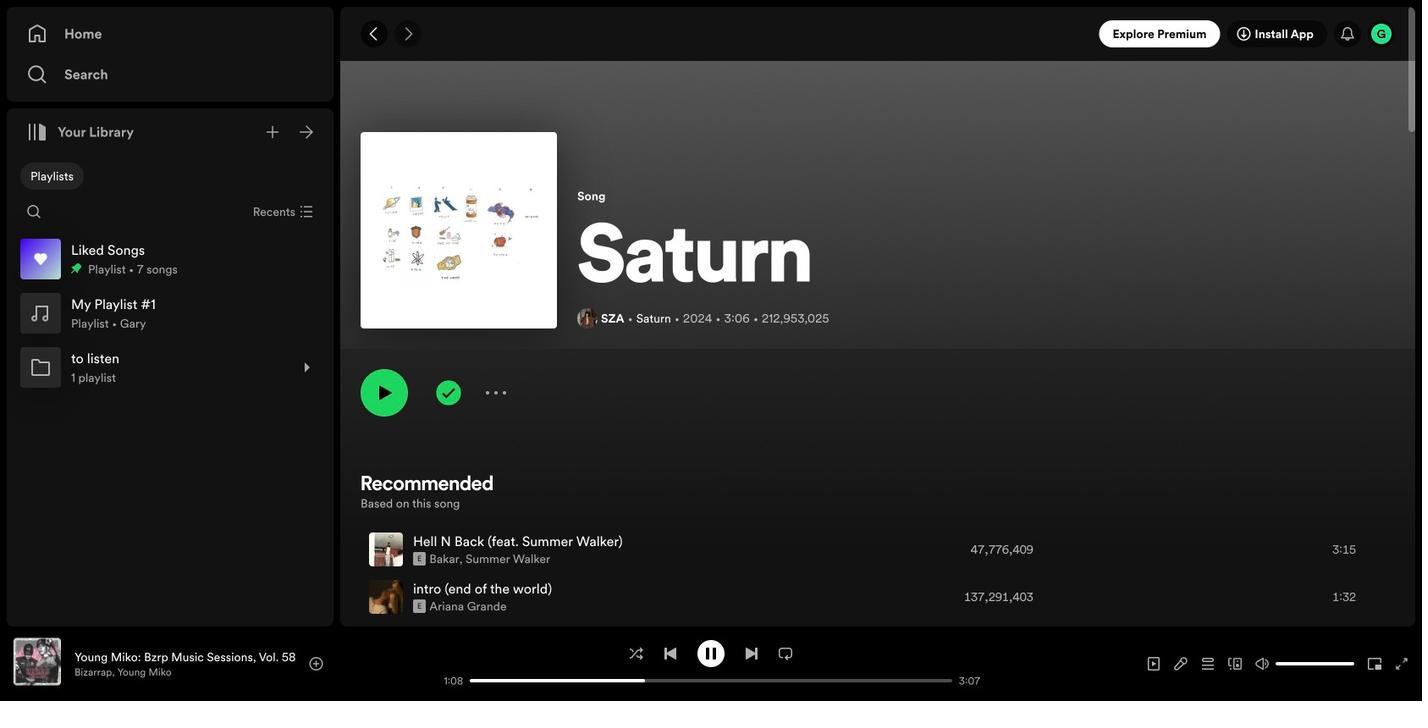 Task type: describe. For each thing, give the bounding box(es) containing it.
now playing: young miko: bzrp music sessions, vol. 58 by bizarrap, young miko footer
[[14, 638, 430, 690]]

sza image
[[578, 308, 598, 329]]

volume high image
[[1256, 657, 1270, 671]]

Recents, List view field
[[239, 198, 324, 225]]

now playing view image
[[40, 646, 53, 659]]

none checkbox inside main element
[[20, 163, 84, 190]]

go back image
[[368, 27, 381, 41]]

3 group from the top
[[14, 340, 327, 395]]

connect to a device image
[[1229, 657, 1243, 671]]

go forward image
[[401, 27, 415, 41]]

enable repeat image
[[779, 647, 793, 660]]

none search field inside main element
[[20, 198, 47, 225]]

Enable repeat checkbox
[[772, 640, 800, 667]]



Task type: vqa. For each thing, say whether or not it's contained in the screenshot.
first 'group' from the top
yes



Task type: locate. For each thing, give the bounding box(es) containing it.
next image
[[745, 647, 759, 660]]

enable shuffle image
[[630, 647, 644, 660]]

top bar and user menu element
[[340, 7, 1416, 61]]

main element
[[7, 7, 334, 627]]

explicit element
[[413, 552, 426, 566], [413, 600, 426, 613]]

None checkbox
[[20, 163, 84, 190]]

2 group from the top
[[14, 286, 327, 340]]

0 vertical spatial explicit element
[[413, 552, 426, 566]]

pause image
[[705, 647, 718, 660]]

player controls element
[[163, 640, 993, 688]]

1 group from the top
[[14, 232, 327, 286]]

previous image
[[664, 647, 678, 660]]

cell
[[369, 527, 935, 573], [369, 574, 935, 620], [376, 622, 935, 667], [948, 622, 1227, 667], [1241, 622, 1381, 667]]

saturn image
[[361, 132, 557, 329]]

group
[[14, 232, 327, 286], [14, 286, 327, 340], [14, 340, 327, 395]]

None search field
[[20, 198, 47, 225]]

search in your library image
[[27, 205, 41, 219]]

1 vertical spatial explicit element
[[413, 600, 426, 613]]

2 explicit element from the top
[[413, 600, 426, 613]]

1 explicit element from the top
[[413, 552, 426, 566]]

what's new image
[[1342, 27, 1355, 41]]



